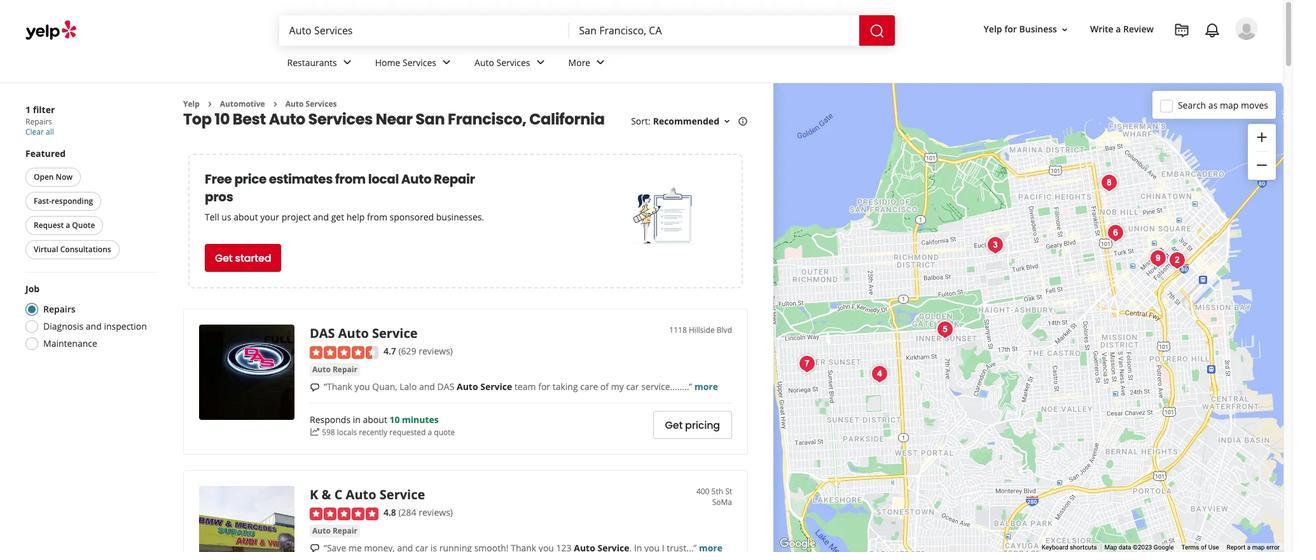 Task type: vqa. For each thing, say whether or not it's contained in the screenshot.
gas line
no



Task type: locate. For each thing, give the bounding box(es) containing it.
repairs up diagnosis
[[43, 303, 75, 316]]

data
[[1119, 545, 1131, 552]]

0 vertical spatial get
[[215, 251, 233, 266]]

1 auto repair button from the top
[[310, 364, 360, 376]]

4.8 star rating image
[[310, 508, 378, 521]]

error
[[1266, 545, 1280, 552]]

1 horizontal spatial none field
[[579, 24, 849, 38]]

service left team
[[480, 381, 512, 393]]

top 10 best auto services near san francisco, california
[[183, 109, 605, 130]]

0 horizontal spatial about
[[234, 211, 258, 224]]

das up '4.7 star rating' image
[[310, 325, 335, 342]]

write a review
[[1090, 23, 1154, 35]]

auto right c
[[346, 487, 376, 504]]

0 vertical spatial from
[[335, 171, 366, 189]]

0 horizontal spatial 10
[[215, 109, 230, 130]]

map
[[1105, 545, 1117, 552]]

diagnosis
[[43, 321, 83, 333]]

responding
[[51, 196, 93, 207]]

2 reviews) from the top
[[419, 507, 453, 519]]

2 24 chevron down v2 image from the left
[[533, 55, 548, 70]]

repairs
[[25, 116, 52, 127], [43, 303, 75, 316]]

yelp for yelp "link"
[[183, 99, 200, 109]]

reviews) right (284
[[419, 507, 453, 519]]

1 horizontal spatial das
[[437, 381, 454, 393]]

0 vertical spatial about
[[234, 211, 258, 224]]

auto services link right 16 chevron right v2 image
[[285, 99, 337, 109]]

search as map moves
[[1178, 99, 1268, 111]]

0 horizontal spatial get
[[215, 251, 233, 266]]

of left my
[[600, 381, 609, 393]]

repair for service
[[333, 364, 357, 375]]

use
[[1208, 545, 1219, 552]]

about right us
[[234, 211, 258, 224]]

auto repair down 4.8 star rating image
[[312, 526, 357, 537]]

auto up '4.7 star rating' image
[[338, 325, 369, 342]]

service up (284
[[380, 487, 425, 504]]

1 vertical spatial yelp
[[183, 99, 200, 109]]

restaurants link
[[277, 46, 365, 83]]

and
[[313, 211, 329, 224], [86, 321, 102, 333], [419, 381, 435, 393]]

2 vertical spatial and
[[419, 381, 435, 393]]

none field near
[[579, 24, 849, 38]]

1 24 chevron down v2 image from the left
[[340, 55, 355, 70]]

1 reviews) from the top
[[419, 346, 453, 358]]

map
[[1220, 99, 1239, 111], [1252, 545, 1265, 552]]

1 horizontal spatial get
[[665, 418, 683, 433]]

24 chevron down v2 image inside more link
[[593, 55, 608, 70]]

none field find
[[289, 24, 559, 38]]

top
[[183, 109, 212, 130]]

option group containing job
[[22, 283, 158, 354]]

report
[[1227, 545, 1246, 552]]

a for write
[[1116, 23, 1121, 35]]

1 vertical spatial map
[[1252, 545, 1265, 552]]

0 horizontal spatial and
[[86, 321, 102, 333]]

auto up 16 speech v2 icon
[[312, 526, 331, 537]]

free
[[205, 171, 232, 189]]

local
[[368, 171, 399, 189]]

0 vertical spatial auto repair link
[[310, 364, 360, 376]]

1 vertical spatial 10
[[390, 414, 400, 426]]

2 vertical spatial service
[[380, 487, 425, 504]]

0 vertical spatial map
[[1220, 99, 1239, 111]]

k & c auto service image
[[1165, 248, 1190, 274], [199, 487, 295, 553]]

repair
[[434, 171, 475, 189], [333, 364, 357, 375], [333, 526, 357, 537]]

map left error
[[1252, 545, 1265, 552]]

1 24 chevron down v2 image from the left
[[439, 55, 454, 70]]

0 horizontal spatial 24 chevron down v2 image
[[439, 55, 454, 70]]

google image
[[777, 536, 819, 553]]

1 vertical spatial get
[[665, 418, 683, 433]]

0 horizontal spatial das
[[310, 325, 335, 342]]

2 auto repair link from the top
[[310, 525, 360, 538]]

service up 4.7
[[372, 325, 418, 342]]

1 vertical spatial auto repair button
[[310, 525, 360, 538]]

1 horizontal spatial 10
[[390, 414, 400, 426]]

a for request
[[66, 220, 70, 231]]

of left use in the right of the page
[[1201, 545, 1207, 552]]

map region
[[741, 64, 1293, 553]]

report a map error
[[1227, 545, 1280, 552]]

a inside button
[[66, 220, 70, 231]]

1 vertical spatial repair
[[333, 364, 357, 375]]

group
[[1248, 124, 1276, 180]]

yelp link
[[183, 99, 200, 109]]

24 chevron down v2 image inside home services link
[[439, 55, 454, 70]]

a left quote
[[66, 220, 70, 231]]

and left get
[[313, 211, 329, 224]]

more
[[568, 56, 590, 68]]

repair down '4.7 star rating' image
[[333, 364, 357, 375]]

1 vertical spatial auto services
[[285, 99, 337, 109]]

0 horizontal spatial from
[[335, 171, 366, 189]]

0 vertical spatial repair
[[434, 171, 475, 189]]

1 vertical spatial reviews)
[[419, 507, 453, 519]]

0 vertical spatial auto services
[[475, 56, 530, 68]]

10 right 'top'
[[215, 109, 230, 130]]

24 chevron down v2 image down find field
[[439, 55, 454, 70]]

1 auto repair link from the top
[[310, 364, 360, 376]]

0 vertical spatial yelp
[[984, 23, 1002, 35]]

24 chevron down v2 image for auto services
[[533, 55, 548, 70]]

0 vertical spatial k & c auto service image
[[1165, 248, 1190, 274]]

about
[[234, 211, 258, 224], [363, 414, 387, 426]]

keyboard
[[1042, 545, 1068, 552]]

services down restaurants link at top left
[[306, 99, 337, 109]]

0 horizontal spatial map
[[1220, 99, 1239, 111]]

1 horizontal spatial 24 chevron down v2 image
[[593, 55, 608, 70]]

2 auto repair button from the top
[[310, 525, 360, 538]]

0 vertical spatial repairs
[[25, 116, 52, 127]]

a right write
[[1116, 23, 1121, 35]]

1 horizontal spatial and
[[313, 211, 329, 224]]

16 chevron down v2 image
[[722, 117, 732, 127]]

google
[[1154, 545, 1174, 552]]

0 vertical spatial auto repair button
[[310, 364, 360, 376]]

service
[[372, 325, 418, 342], [480, 381, 512, 393], [380, 487, 425, 504]]

search
[[1178, 99, 1206, 111]]

auto
[[475, 56, 494, 68], [285, 99, 304, 109], [269, 109, 305, 130], [401, 171, 431, 189], [338, 325, 369, 342], [312, 364, 331, 375], [457, 381, 478, 393], [346, 487, 376, 504], [312, 526, 331, 537]]

16 trending v2 image
[[310, 428, 320, 438]]

reviews) for k & c auto service
[[419, 507, 453, 519]]

responds
[[310, 414, 351, 426]]

hillside
[[689, 325, 715, 336]]

1 vertical spatial auto repair
[[312, 526, 357, 537]]

0 vertical spatial and
[[313, 211, 329, 224]]

2 24 chevron down v2 image from the left
[[593, 55, 608, 70]]

locals
[[337, 427, 357, 438]]

get for get started
[[215, 251, 233, 266]]

recommended
[[653, 115, 719, 127]]

and up maintenance
[[86, 321, 102, 333]]

400 5th st soma
[[696, 487, 732, 508]]

auto repair link down 4.8 star rating image
[[310, 525, 360, 538]]

yelp for yelp for business
[[984, 23, 1002, 35]]

started
[[235, 251, 271, 266]]

2 auto repair from the top
[[312, 526, 357, 537]]

1 horizontal spatial auto services link
[[464, 46, 558, 83]]

option group
[[22, 283, 158, 354]]

map for moves
[[1220, 99, 1239, 111]]

automotive
[[220, 99, 265, 109]]

auto services right 16 chevron right v2 image
[[285, 99, 337, 109]]

1 vertical spatial for
[[538, 381, 550, 393]]

0 horizontal spatial none field
[[289, 24, 559, 38]]

keyboard shortcuts button
[[1042, 544, 1097, 553]]

virtual consultations
[[34, 244, 111, 255]]

mike's union auto repair image
[[933, 317, 958, 343]]

a for report
[[1247, 545, 1251, 552]]

repair up businesses.
[[434, 171, 475, 189]]

yelp left business
[[984, 23, 1002, 35]]

0 horizontal spatial auto services
[[285, 99, 337, 109]]

2 vertical spatial repair
[[333, 526, 357, 537]]

your
[[260, 211, 279, 224]]

yelp inside button
[[984, 23, 1002, 35]]

request a quote
[[34, 220, 95, 231]]

24 chevron down v2 image
[[340, 55, 355, 70], [593, 55, 608, 70]]

24 chevron down v2 image right restaurants
[[340, 55, 355, 70]]

None field
[[289, 24, 559, 38], [579, 24, 849, 38]]

zoom in image
[[1254, 130, 1270, 145]]

for right team
[[538, 381, 550, 393]]

stress-free auto care / emerald auto image
[[983, 233, 1008, 258]]

24 chevron down v2 image left "more"
[[533, 55, 548, 70]]

1 vertical spatial about
[[363, 414, 387, 426]]

business categories element
[[277, 46, 1258, 83]]

euro motorcars image
[[1146, 246, 1171, 272]]

map right as
[[1220, 99, 1239, 111]]

search image
[[869, 23, 885, 39]]

auto services link up 'francisco,'
[[464, 46, 558, 83]]

1 none field from the left
[[289, 24, 559, 38]]

16 speech v2 image
[[310, 383, 320, 393]]

1 horizontal spatial map
[[1252, 545, 1265, 552]]

1 vertical spatial das
[[437, 381, 454, 393]]

598
[[322, 427, 335, 438]]

1 vertical spatial and
[[86, 321, 102, 333]]

5th
[[712, 487, 723, 498]]

reviews) right (629
[[419, 346, 453, 358]]

auto up 'francisco,'
[[475, 56, 494, 68]]

1 horizontal spatial auto services
[[475, 56, 530, 68]]

free price estimates from local auto repair pros image
[[633, 185, 696, 249]]

das right lalo
[[437, 381, 454, 393]]

1 vertical spatial k & c auto service image
[[199, 487, 295, 553]]

0 vertical spatial reviews)
[[419, 346, 453, 358]]

0 vertical spatial service
[[372, 325, 418, 342]]

das auto service image
[[199, 325, 295, 421]]

get pricing button
[[653, 412, 732, 440]]

repair down 4.8 star rating image
[[333, 526, 357, 537]]

team
[[515, 381, 536, 393]]

none field up business categories element
[[579, 24, 849, 38]]

"thank
[[324, 381, 352, 393]]

auto repair for &
[[312, 526, 357, 537]]

none field up home services link
[[289, 24, 559, 38]]

das
[[310, 325, 335, 342], [437, 381, 454, 393]]

24 chevron down v2 image for restaurants
[[340, 55, 355, 70]]

auto services
[[475, 56, 530, 68], [285, 99, 337, 109]]

lalo
[[400, 381, 417, 393]]

10 up 598 locals recently requested a quote
[[390, 414, 400, 426]]

1 horizontal spatial about
[[363, 414, 387, 426]]

request a quote button
[[25, 216, 103, 235]]

None search field
[[279, 15, 897, 46]]

0 horizontal spatial auto services link
[[285, 99, 337, 109]]

0 horizontal spatial 24 chevron down v2 image
[[340, 55, 355, 70]]

about up recently
[[363, 414, 387, 426]]

repairs down filter
[[25, 116, 52, 127]]

1 vertical spatial auto services link
[[285, 99, 337, 109]]

auto right local
[[401, 171, 431, 189]]

a right report
[[1247, 545, 1251, 552]]

for left business
[[1005, 23, 1017, 35]]

24 chevron down v2 image
[[439, 55, 454, 70], [533, 55, 548, 70]]

auto repair up "thank
[[312, 364, 357, 375]]

Find text field
[[289, 24, 559, 38]]

0 horizontal spatial of
[[600, 381, 609, 393]]

24 chevron down v2 image inside auto services link
[[533, 55, 548, 70]]

auto repair link for &
[[310, 525, 360, 538]]

write a review link
[[1085, 18, 1159, 41]]

1 horizontal spatial yelp
[[984, 23, 1002, 35]]

1118
[[669, 325, 687, 336]]

1 horizontal spatial 24 chevron down v2 image
[[533, 55, 548, 70]]

k & c auto service
[[310, 487, 425, 504]]

1 horizontal spatial for
[[1005, 23, 1017, 35]]

auto repair button
[[310, 364, 360, 376], [310, 525, 360, 538]]

0 vertical spatial auto repair
[[312, 364, 357, 375]]

0 vertical spatial das
[[310, 325, 335, 342]]

2 none field from the left
[[579, 24, 849, 38]]

from right help in the left top of the page
[[367, 211, 387, 224]]

auto repair button for &
[[310, 525, 360, 538]]

auto repair button down 4.8 star rating image
[[310, 525, 360, 538]]

get
[[215, 251, 233, 266], [665, 418, 683, 433]]

24 chevron down v2 image inside restaurants link
[[340, 55, 355, 70]]

eddy's auto services image
[[1097, 170, 1122, 196]]

quan,
[[372, 381, 397, 393]]

home
[[375, 56, 400, 68]]

1 vertical spatial of
[[1201, 545, 1207, 552]]

das auto service
[[310, 325, 418, 342]]

a left 'quote'
[[428, 427, 432, 438]]

auto repair link up "thank
[[310, 364, 360, 376]]

10
[[215, 109, 230, 130], [390, 414, 400, 426]]

get left started
[[215, 251, 233, 266]]

brad k. image
[[1235, 17, 1258, 40]]

services
[[403, 56, 436, 68], [497, 56, 530, 68], [306, 99, 337, 109], [308, 109, 373, 130]]

auto repair
[[312, 364, 357, 375], [312, 526, 357, 537]]

yelp left 16 chevron right v2 icon
[[183, 99, 200, 109]]

24 chevron down v2 image for home services
[[439, 55, 454, 70]]

1 vertical spatial auto repair link
[[310, 525, 360, 538]]

auto services up 'francisco,'
[[475, 56, 530, 68]]

0 vertical spatial for
[[1005, 23, 1017, 35]]

and right lalo
[[419, 381, 435, 393]]

in
[[353, 414, 361, 426]]

1 vertical spatial repairs
[[43, 303, 75, 316]]

1 horizontal spatial of
[[1201, 545, 1207, 552]]

blvd
[[717, 325, 732, 336]]

0 horizontal spatial yelp
[[183, 99, 200, 109]]

1 horizontal spatial from
[[367, 211, 387, 224]]

open now button
[[25, 168, 81, 187]]

24 chevron down v2 image right "more"
[[593, 55, 608, 70]]

california
[[529, 109, 605, 130]]

auto repair button up "thank
[[310, 364, 360, 376]]

get left the pricing
[[665, 418, 683, 433]]

yelp
[[984, 23, 1002, 35], [183, 99, 200, 109]]

from left local
[[335, 171, 366, 189]]

inspection
[[104, 321, 147, 333]]

16 chevron right v2 image
[[205, 99, 215, 109]]

1 auto repair from the top
[[312, 364, 357, 375]]

fast-
[[34, 196, 51, 207]]



Task type: describe. For each thing, give the bounding box(es) containing it.
open now
[[34, 172, 73, 183]]

repairs inside option group
[[43, 303, 75, 316]]

400
[[696, 487, 710, 498]]

all
[[46, 127, 54, 137]]

1 vertical spatial service
[[480, 381, 512, 393]]

auto repair link for auto
[[310, 364, 360, 376]]

repairs inside 1 filter repairs clear all
[[25, 116, 52, 127]]

terms
[[1182, 545, 1199, 552]]

pricing
[[685, 418, 720, 433]]

c
[[334, 487, 342, 504]]

sort:
[[631, 115, 651, 127]]

report a map error link
[[1227, 545, 1280, 552]]

1 horizontal spatial k & c auto service image
[[1165, 248, 1190, 274]]

estimates
[[269, 171, 333, 189]]

4.7
[[384, 346, 396, 358]]

1 filter repairs clear all
[[25, 104, 55, 137]]

services up 'francisco,'
[[497, 56, 530, 68]]

fast-responding
[[34, 196, 93, 207]]

write
[[1090, 23, 1114, 35]]

jt's auto repair image
[[795, 352, 820, 377]]

1 vertical spatial from
[[367, 211, 387, 224]]

16 chevron down v2 image
[[1060, 25, 1070, 35]]

more link
[[695, 381, 718, 393]]

clear all link
[[25, 127, 54, 137]]

free price estimates from local auto repair pros tell us about your project and get help from sponsored businesses.
[[205, 171, 484, 224]]

quote
[[434, 427, 455, 438]]

services right home at top left
[[403, 56, 436, 68]]

care
[[580, 381, 598, 393]]

for inside button
[[1005, 23, 1017, 35]]

"thank you quan, lalo and das auto service team for taking care of my car service........" more
[[324, 381, 718, 393]]

car
[[626, 381, 639, 393]]

auto repair for auto
[[312, 364, 357, 375]]

2 horizontal spatial and
[[419, 381, 435, 393]]

request
[[34, 220, 64, 231]]

shortcuts
[[1070, 545, 1097, 552]]

get pricing
[[665, 418, 720, 433]]

responds in about 10 minutes
[[310, 414, 439, 426]]

get started
[[215, 251, 271, 266]]

services left near
[[308, 109, 373, 130]]

more link
[[558, 46, 618, 83]]

16 speech v2 image
[[310, 544, 320, 553]]

16 info v2 image
[[738, 117, 748, 127]]

auto repair button for auto
[[310, 364, 360, 376]]

now
[[56, 172, 73, 183]]

yelp for business
[[984, 23, 1057, 35]]

4.8
[[384, 507, 396, 519]]

clear
[[25, 127, 44, 137]]

auto right 16 chevron right v2 image
[[285, 99, 304, 109]]

4.7 (629 reviews)
[[384, 346, 453, 358]]

taking
[[553, 381, 578, 393]]

you
[[355, 381, 370, 393]]

0 horizontal spatial for
[[538, 381, 550, 393]]

diagnosis and inspection
[[43, 321, 147, 333]]

projects image
[[1174, 23, 1190, 38]]

st
[[725, 487, 732, 498]]

job
[[25, 283, 40, 295]]

sunset 76 auto repair & tire center image
[[867, 362, 892, 387]]

notifications image
[[1205, 23, 1220, 38]]

repair for c
[[333, 526, 357, 537]]

4.8 (284 reviews)
[[384, 507, 453, 519]]

auto inside auto services link
[[475, 56, 494, 68]]

0 vertical spatial 10
[[215, 109, 230, 130]]

4.7 star rating image
[[310, 347, 378, 359]]

24 chevron down v2 image for more
[[593, 55, 608, 70]]

as
[[1209, 99, 1218, 111]]

0 vertical spatial auto services link
[[464, 46, 558, 83]]

16 chevron right v2 image
[[270, 99, 280, 109]]

sponsored
[[390, 211, 434, 224]]

review
[[1123, 23, 1154, 35]]

restaurants
[[287, 56, 337, 68]]

san
[[416, 109, 445, 130]]

virtual
[[34, 244, 58, 255]]

francisco,
[[448, 109, 526, 130]]

about inside free price estimates from local auto repair pros tell us about your project and get help from sponsored businesses.
[[234, 211, 258, 224]]

minutes
[[402, 414, 439, 426]]

and inside free price estimates from local auto repair pros tell us about your project and get help from sponsored businesses.
[[313, 211, 329, 224]]

service........"
[[641, 381, 692, 393]]

user actions element
[[974, 16, 1276, 94]]

0 vertical spatial of
[[600, 381, 609, 393]]

consultations
[[60, 244, 111, 255]]

moves
[[1241, 99, 1268, 111]]

recently
[[359, 427, 387, 438]]

get for get pricing
[[665, 418, 683, 433]]

auto up 16 speech v2 image
[[312, 364, 331, 375]]

more
[[695, 381, 718, 393]]

das auto service link
[[310, 325, 418, 342]]

us
[[222, 211, 231, 224]]

filter
[[33, 104, 55, 116]]

virtual consultations button
[[25, 240, 119, 260]]

recommended button
[[653, 115, 732, 127]]

auto inside free price estimates from local auto repair pros tell us about your project and get help from sponsored businesses.
[[401, 171, 431, 189]]

terms of use
[[1182, 545, 1219, 552]]

ksh automotive image
[[1103, 221, 1128, 246]]

businesses.
[[436, 211, 484, 224]]

©2023
[[1133, 545, 1152, 552]]

quote
[[72, 220, 95, 231]]

auto left team
[[457, 381, 478, 393]]

auto right best
[[269, 109, 305, 130]]

auto services inside business categories element
[[475, 56, 530, 68]]

k
[[310, 487, 318, 504]]

1118 hillside blvd
[[669, 325, 732, 336]]

&
[[322, 487, 331, 504]]

pros
[[205, 189, 233, 206]]

featured group
[[23, 148, 158, 262]]

map for error
[[1252, 545, 1265, 552]]

business
[[1019, 23, 1057, 35]]

requested
[[389, 427, 426, 438]]

zoom out image
[[1254, 158, 1270, 173]]

open
[[34, 172, 54, 183]]

home services link
[[365, 46, 464, 83]]

my
[[611, 381, 624, 393]]

0 horizontal spatial k & c auto service image
[[199, 487, 295, 553]]

repair inside free price estimates from local auto repair pros tell us about your project and get help from sponsored businesses.
[[434, 171, 475, 189]]

near
[[376, 109, 413, 130]]

Near text field
[[579, 24, 849, 38]]

k & c auto service link
[[310, 487, 425, 504]]

reviews) for das auto service
[[419, 346, 453, 358]]



